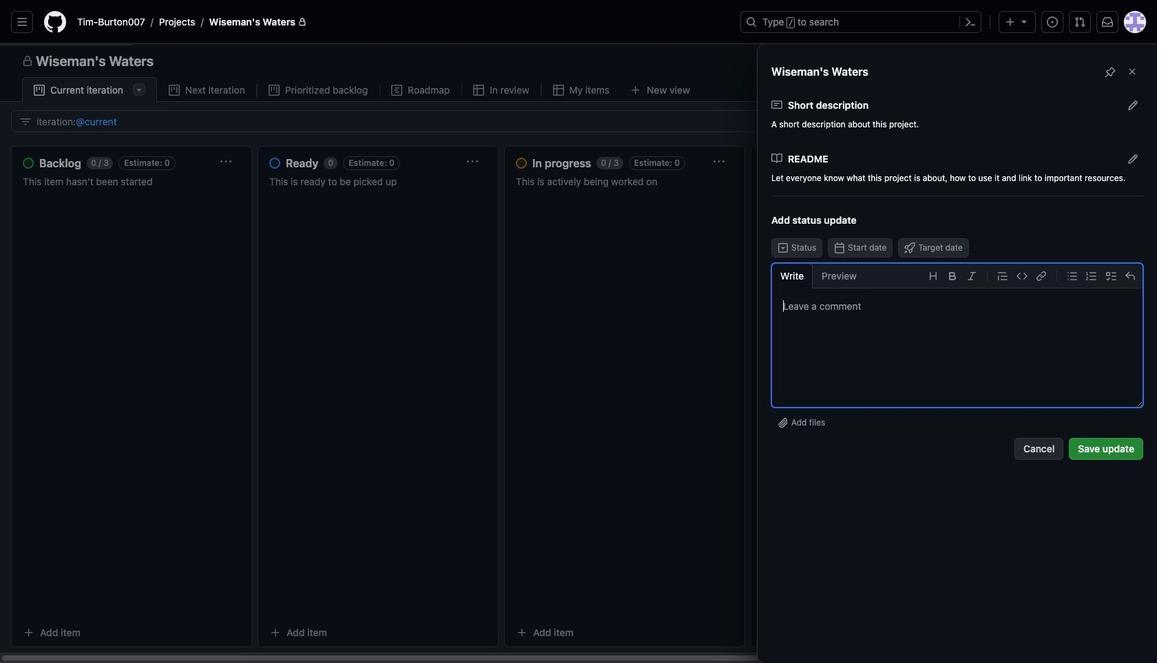 Task type: locate. For each thing, give the bounding box(es) containing it.
1 horizontal spatial tab list
[[771, 263, 866, 289]]

sc 9kayk9 0 image
[[268, 85, 279, 96], [391, 85, 402, 96], [771, 99, 782, 110], [20, 116, 31, 127]]

add saved reply (ctrl + .) image
[[1125, 270, 1136, 281]]

formatting tools toolbar
[[866, 264, 1143, 289]]

insert code (cmd + e) image
[[1017, 270, 1028, 281]]

side panel: project information dialog
[[0, 44, 1157, 663]]

region
[[0, 44, 1157, 663]]

issue opened image
[[1047, 17, 1058, 28]]

add header text image
[[928, 270, 939, 281]]

list
[[72, 11, 732, 33]]

project navigation
[[0, 44, 1157, 77]]

command palette image
[[965, 17, 976, 28]]

tab list
[[22, 77, 721, 103], [771, 263, 866, 289]]

sc 9kayk9 0 image
[[22, 56, 33, 67], [34, 85, 45, 96], [169, 85, 180, 96], [473, 85, 484, 96], [553, 85, 564, 96], [771, 153, 782, 164]]

side panel controls group
[[1099, 61, 1143, 83]]

notifications image
[[1102, 17, 1113, 28]]

sc 9kayk9 0 image inside project "navigation"
[[22, 56, 33, 67]]

1 vertical spatial tab list
[[771, 263, 866, 289]]

tab panel
[[0, 102, 1157, 663]]

add a numbered list (cmd + shift + 7) image
[[1086, 270, 1097, 281]]

homepage image
[[44, 11, 66, 33]]

0 vertical spatial tab list
[[22, 77, 721, 103]]

insert a quote (cmd + shift + .) image
[[997, 270, 1008, 281]]

add a task list (cmd + shift + l) image
[[1105, 270, 1117, 281]]

triangle down image
[[1019, 16, 1030, 27]]

edit readme image
[[1127, 153, 1138, 164]]

close panel image
[[1127, 66, 1138, 77]]

italic (cmd + i) image
[[966, 270, 977, 281]]



Task type: vqa. For each thing, say whether or not it's contained in the screenshot.
left the is
no



Task type: describe. For each thing, give the bounding box(es) containing it.
0 horizontal spatial tab list
[[22, 77, 721, 103]]

Markdown value text field
[[772, 289, 1143, 407]]

edit readme tooltip
[[1127, 151, 1138, 166]]

edit short description image
[[1127, 100, 1138, 111]]

plus image
[[1005, 17, 1016, 28]]

bold (cmd + b) image
[[947, 270, 958, 281]]

pin side panel image
[[1105, 66, 1116, 77]]

add a bulleted list (cmd + 8) image
[[1067, 270, 1078, 281]]

edit short description tooltip
[[1127, 97, 1138, 112]]

add a link (cmd + k) image
[[1036, 270, 1047, 281]]

git pull request image
[[1074, 17, 1086, 28]]

tab list inside "side panel: project information" dialog
[[771, 263, 866, 289]]

lock image
[[298, 18, 306, 26]]

pin side panel tooltip
[[1105, 64, 1116, 79]]

view options for current iteration image
[[134, 84, 145, 95]]



